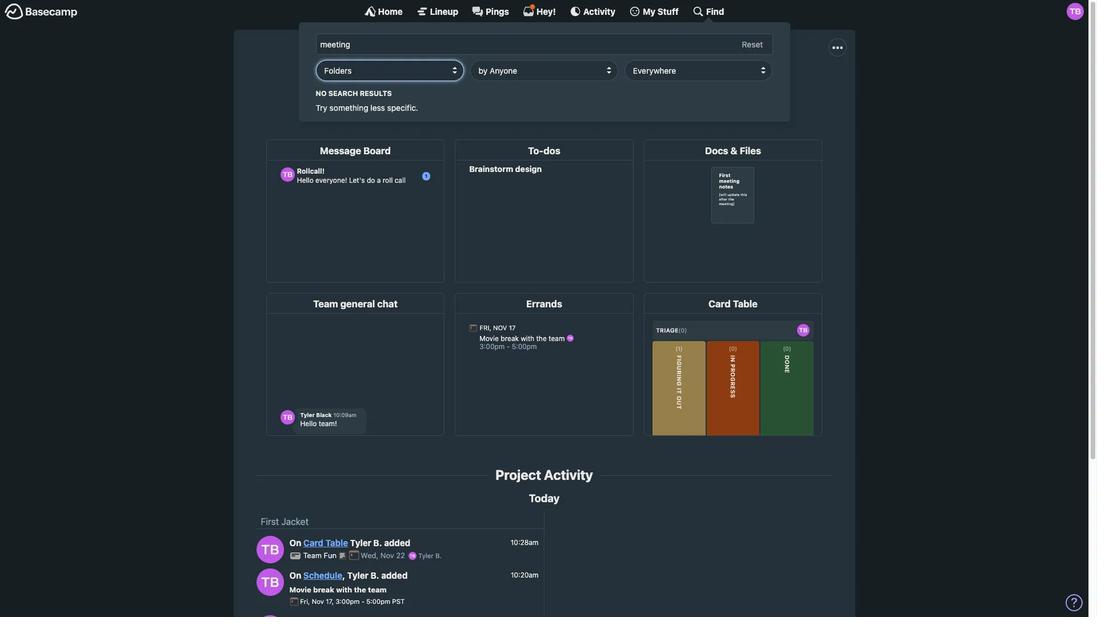Task type: describe. For each thing, give the bounding box(es) containing it.
my stuff button
[[629, 6, 679, 17]]

added for ,       tyler b. added
[[381, 570, 408, 581]]

-
[[361, 598, 365, 605]]

10:20am element
[[511, 571, 539, 579]]

hey! button
[[523, 4, 556, 17]]

find button
[[692, 6, 724, 17]]

1 vertical spatial b.
[[435, 552, 442, 560]]

team
[[368, 585, 387, 594]]

pings
[[486, 6, 509, 16]]

specific.
[[387, 103, 418, 113]]

,
[[342, 570, 345, 581]]

search
[[328, 89, 358, 97]]

find
[[706, 6, 724, 16]]

card table link
[[303, 538, 348, 548]]

2 horizontal spatial the
[[457, 79, 470, 89]]

3:00pm
[[336, 598, 360, 605]]

added for tyler b. added
[[384, 538, 410, 548]]

1 horizontal spatial the
[[385, 79, 398, 89]]

b. for ,       tyler b. added
[[371, 570, 379, 581]]

i
[[516, 79, 518, 89]]

fri,
[[300, 598, 310, 605]]

with
[[336, 585, 352, 594]]

home
[[378, 6, 403, 16]]

team fun
[[303, 551, 339, 560]]

lot
[[697, 79, 714, 89]]

less
[[370, 103, 385, 113]]

project
[[496, 467, 541, 483]]

0 vertical spatial nov
[[381, 551, 394, 560]]

5:00pm
[[366, 598, 390, 605]]

break
[[313, 585, 334, 594]]

on for on schedule ,       tyler b. added
[[289, 570, 301, 581]]

10:28am element
[[511, 538, 539, 547]]

tyler black image for on card table tyler b. added
[[256, 536, 284, 563]]

schedule
[[303, 570, 342, 581]]

wed,
[[361, 551, 378, 560]]

first jacket
[[261, 517, 309, 527]]

stuff
[[658, 6, 679, 16]]

something
[[330, 103, 368, 113]]

2 colors! from the left
[[727, 79, 755, 89]]

my
[[643, 6, 656, 16]]

table
[[326, 538, 348, 548]]

pst
[[392, 598, 405, 605]]

home link
[[364, 6, 403, 17]]

1 vertical spatial tyler
[[418, 552, 434, 560]]

lineup
[[430, 6, 458, 16]]

first for first jacket let's create the first jacket of the company! i am thinking rabits and strips and colors! a lot of colors!
[[495, 53, 533, 74]]

schedule link
[[303, 570, 342, 581]]



Task type: locate. For each thing, give the bounding box(es) containing it.
first
[[495, 53, 533, 74], [261, 517, 279, 527]]

tyler black image down first jacket link
[[256, 536, 284, 563]]

the left company!
[[457, 79, 470, 89]]

b. for tyler b. added
[[373, 538, 382, 548]]

2 vertical spatial b.
[[371, 570, 379, 581]]

tyler black image
[[256, 536, 284, 563], [409, 552, 416, 560], [256, 568, 284, 596]]

0 vertical spatial on
[[289, 538, 301, 548]]

on up movie
[[289, 570, 301, 581]]

results
[[360, 89, 392, 97]]

tyler black image for on schedule ,       tyler b. added
[[256, 568, 284, 596]]

strips
[[614, 79, 638, 89]]

tyler
[[350, 538, 371, 548], [418, 552, 434, 560], [347, 570, 368, 581]]

b. up team on the left of page
[[371, 570, 379, 581]]

thinking
[[535, 79, 568, 89]]

1 horizontal spatial jacket
[[537, 53, 594, 74]]

first
[[401, 79, 417, 89]]

b.
[[373, 538, 382, 548], [435, 552, 442, 560], [371, 570, 379, 581]]

tyler black image
[[1067, 3, 1084, 20]]

Search for… search field
[[316, 34, 773, 55]]

tyler right 22
[[418, 552, 434, 560]]

the left first
[[385, 79, 398, 89]]

1 vertical spatial on
[[289, 570, 301, 581]]

team
[[303, 551, 322, 560]]

1 horizontal spatial of
[[716, 79, 724, 89]]

a
[[688, 79, 694, 89]]

hey!
[[537, 6, 556, 16]]

the up -
[[354, 585, 366, 594]]

10:20am
[[511, 571, 539, 579]]

tyler b.
[[416, 552, 442, 560]]

1 of from the left
[[446, 79, 455, 89]]

activity inside main element
[[583, 6, 615, 16]]

rabits
[[571, 79, 594, 89]]

colors! right lot
[[727, 79, 755, 89]]

added
[[384, 538, 410, 548], [381, 570, 408, 581]]

first jacket let's create the first jacket of the company! i am thinking rabits and strips and colors! a lot of colors!
[[334, 53, 755, 89]]

am
[[520, 79, 533, 89]]

activity up today
[[544, 467, 593, 483]]

project activity
[[496, 467, 593, 483]]

tyler black image right 22
[[409, 552, 416, 560]]

on card table tyler b. added
[[289, 538, 410, 548]]

on schedule ,       tyler b. added
[[289, 570, 408, 581]]

0 vertical spatial activity
[[583, 6, 615, 16]]

card
[[303, 538, 323, 548]]

pings button
[[472, 6, 509, 17]]

movie break with the team link
[[289, 585, 387, 594]]

and left strips
[[597, 79, 612, 89]]

jacket up thinking
[[537, 53, 594, 74]]

22
[[396, 551, 405, 560]]

on
[[289, 538, 301, 548], [289, 570, 301, 581]]

0 horizontal spatial jacket
[[281, 517, 309, 527]]

added up 22
[[384, 538, 410, 548]]

1 horizontal spatial and
[[640, 79, 655, 89]]

1 horizontal spatial colors!
[[727, 79, 755, 89]]

lineup link
[[416, 6, 458, 17]]

17,
[[326, 598, 334, 605]]

nov left 17, in the bottom left of the page
[[312, 598, 324, 605]]

10:28am
[[511, 538, 539, 547]]

tyler for ,       tyler b. added
[[347, 570, 368, 581]]

None reset field
[[736, 37, 769, 52]]

of right lot
[[716, 79, 724, 89]]

nov left 22
[[381, 551, 394, 560]]

try
[[316, 103, 327, 113]]

jacket up card
[[281, 517, 309, 527]]

none reset field inside main element
[[736, 37, 769, 52]]

fun
[[324, 551, 337, 560]]

0 horizontal spatial colors!
[[658, 79, 686, 89]]

wed, nov 22
[[361, 551, 407, 560]]

0 vertical spatial jacket
[[537, 53, 594, 74]]

the
[[385, 79, 398, 89], [457, 79, 470, 89], [354, 585, 366, 594]]

jacket
[[537, 53, 594, 74], [281, 517, 309, 527]]

1 horizontal spatial first
[[495, 53, 533, 74]]

2 on from the top
[[289, 570, 301, 581]]

create
[[356, 79, 383, 89]]

of right "jacket"
[[446, 79, 455, 89]]

1 vertical spatial added
[[381, 570, 408, 581]]

first inside first jacket let's create the first jacket of the company! i am thinking rabits and strips and colors! a lot of colors!
[[495, 53, 533, 74]]

0 vertical spatial first
[[495, 53, 533, 74]]

jacket for first jacket let's create the first jacket of the company! i am thinking rabits and strips and colors! a lot of colors!
[[537, 53, 594, 74]]

colors!
[[658, 79, 686, 89], [727, 79, 755, 89]]

1 horizontal spatial nov
[[381, 551, 394, 560]]

the inside movie break with the team fri, nov 17, 3:00pm -     5:00pm pst
[[354, 585, 366, 594]]

today
[[529, 492, 560, 504]]

jacket
[[419, 79, 444, 89]]

first jacket link
[[261, 517, 309, 527]]

added down 22
[[381, 570, 408, 581]]

1 colors! from the left
[[658, 79, 686, 89]]

my stuff
[[643, 6, 679, 16]]

try something less specific. alert
[[316, 88, 773, 114]]

activity
[[583, 6, 615, 16], [544, 467, 593, 483]]

and right strips
[[640, 79, 655, 89]]

2 and from the left
[[640, 79, 655, 89]]

movie
[[289, 585, 311, 594]]

1 vertical spatial first
[[261, 517, 279, 527]]

2 vertical spatial tyler
[[347, 570, 368, 581]]

and
[[597, 79, 612, 89], [640, 79, 655, 89]]

0 vertical spatial added
[[384, 538, 410, 548]]

switch accounts image
[[5, 3, 78, 21]]

let's
[[334, 79, 354, 89]]

0 horizontal spatial first
[[261, 517, 279, 527]]

1 on from the top
[[289, 538, 301, 548]]

on for on card table tyler b. added
[[289, 538, 301, 548]]

0 horizontal spatial the
[[354, 585, 366, 594]]

on left card
[[289, 538, 301, 548]]

of
[[446, 79, 455, 89], [716, 79, 724, 89]]

tyler black image left movie
[[256, 568, 284, 596]]

nov
[[381, 551, 394, 560], [312, 598, 324, 605]]

1 vertical spatial nov
[[312, 598, 324, 605]]

colors! left a
[[658, 79, 686, 89]]

no search results try something less specific.
[[316, 89, 418, 113]]

jacket for first jacket
[[281, 517, 309, 527]]

1 vertical spatial activity
[[544, 467, 593, 483]]

no
[[316, 89, 327, 97]]

0 horizontal spatial and
[[597, 79, 612, 89]]

activity link
[[570, 6, 615, 17]]

people on this project element
[[567, 91, 600, 126]]

1 vertical spatial jacket
[[281, 517, 309, 527]]

0 horizontal spatial of
[[446, 79, 455, 89]]

tyler right the ,
[[347, 570, 368, 581]]

jacket inside first jacket let's create the first jacket of the company! i am thinking rabits and strips and colors! a lot of colors!
[[537, 53, 594, 74]]

main element
[[0, 0, 1089, 122]]

0 horizontal spatial nov
[[312, 598, 324, 605]]

first for first jacket
[[261, 517, 279, 527]]

2 of from the left
[[716, 79, 724, 89]]

nov inside movie break with the team fri, nov 17, 3:00pm -     5:00pm pst
[[312, 598, 324, 605]]

tyler up "wed,"
[[350, 538, 371, 548]]

company!
[[473, 79, 513, 89]]

0 vertical spatial tyler
[[350, 538, 371, 548]]

tyler for tyler b. added
[[350, 538, 371, 548]]

activity left my
[[583, 6, 615, 16]]

0 vertical spatial b.
[[373, 538, 382, 548]]

movie break with the team fri, nov 17, 3:00pm -     5:00pm pst
[[289, 585, 405, 605]]

1 and from the left
[[597, 79, 612, 89]]

b. up wed, nov 22
[[373, 538, 382, 548]]

b. right 22
[[435, 552, 442, 560]]



Task type: vqa. For each thing, say whether or not it's contained in the screenshot.
Tue associated with November
no



